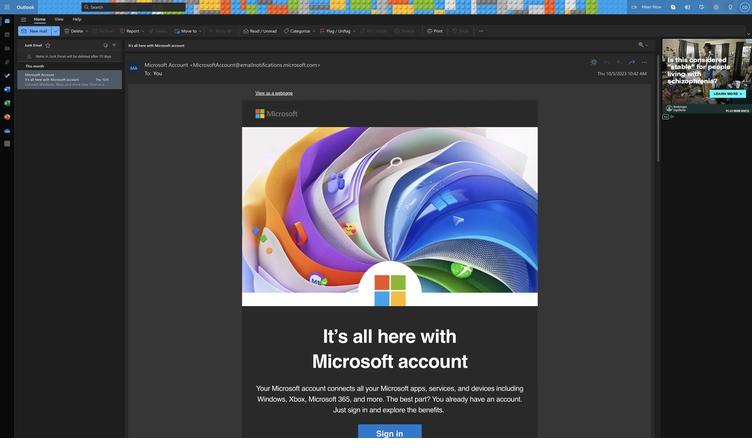 Task type: describe. For each thing, give the bounding box(es) containing it.

[[671, 5, 676, 10]]

co image
[[741, 2, 750, 12]]

 move to 
[[174, 28, 202, 34]]

microsoft down this month
[[25, 72, 40, 77]]

navigation pane region
[[17, 37, 81, 439]]

view as a webpage link
[[256, 90, 293, 95]]

now
[[653, 4, 662, 10]]

 button
[[710, 0, 724, 15]]

view as a webpage
[[256, 90, 293, 95]]

microsoft up the connects in the bottom left of the page
[[312, 351, 393, 373]]

microsoft down this month heading
[[51, 77, 66, 82]]

read
[[250, 28, 260, 34]]

move & delete group
[[18, 25, 203, 37]]

2 horizontal spatial with
[[421, 326, 457, 348]]

after
[[91, 54, 98, 59]]

10/5/2023
[[607, 70, 627, 77]]

categorize
[[291, 28, 310, 34]]

1 horizontal spatial junk
[[49, 54, 56, 59]]

outlook
[[17, 4, 34, 10]]

xbox,
[[289, 396, 307, 404]]

help
[[73, 16, 81, 22]]

1 horizontal spatial and
[[370, 407, 381, 415]]

 inside the " report "
[[141, 29, 145, 33]]


[[45, 42, 51, 48]]

0 horizontal spatial  button
[[476, 25, 488, 37]]

microsoft account <microsoftaccount@emailnotifications.microsoft.com>
[[145, 61, 321, 68]]

explore
[[383, 407, 406, 415]]

1 horizontal spatial it's all here with microsoft account
[[129, 43, 184, 48]]

sign
[[348, 407, 361, 415]]

powerpoint image
[[4, 114, 10, 120]]

new
[[30, 28, 38, 34]]

already
[[446, 396, 468, 404]]

10
[[99, 54, 103, 59]]

 button
[[84, 26, 89, 36]]

this month
[[26, 64, 44, 68]]

benefits.
[[419, 407, 445, 415]]

windows,
[[257, 396, 287, 404]]

0 vertical spatial and
[[458, 385, 470, 393]]

account for microsoft account <microsoftaccount@emailnotifications.microsoft.com>
[[169, 61, 188, 68]]

 for left  dropdown button
[[479, 28, 485, 34]]

ma button
[[129, 63, 139, 74]]

it's inside message list list box
[[25, 77, 29, 82]]

 button for 
[[51, 26, 60, 36]]

a
[[272, 90, 274, 95]]

2 horizontal spatial here
[[378, 326, 416, 348]]

account inside message list list box
[[67, 77, 79, 82]]

microsoft up just
[[309, 396, 337, 404]]

mail image
[[4, 18, 10, 24]]

you inside your microsoft account connects all your microsoft apps, services, and devices including windows, xbox, microsoft 365, and more. the best part? you already have an account. just sign in and explore the benefits.
[[432, 396, 444, 404]]

 button
[[724, 0, 738, 15]]

email inside junk email 
[[33, 43, 42, 48]]

thu 10/5/2023 10:42 am
[[598, 70, 647, 77]]

as
[[266, 90, 271, 95]]

account for microsoft account
[[41, 72, 54, 77]]

10/5
[[102, 77, 109, 82]]


[[174, 28, 180, 34]]

1 horizontal spatial email
[[57, 54, 66, 59]]

10:42
[[628, 70, 639, 77]]

 button
[[110, 41, 118, 49]]

heading containing it's all here with
[[256, 325, 525, 375]]

 print
[[427, 28, 443, 34]]

deleted
[[78, 54, 90, 59]]

including
[[497, 385, 524, 393]]

365,
[[338, 396, 352, 404]]

message list section
[[17, 38, 122, 438]]

thu for thu 10/5/2023 10:42 am
[[598, 70, 605, 77]]

 button
[[43, 41, 53, 50]]

the
[[386, 396, 398, 404]]

have
[[470, 396, 485, 404]]

all inside your microsoft account connects all your microsoft apps, services, and devices including windows, xbox, microsoft 365, and more. the best part? you already have an account. just sign in and explore the benefits.
[[357, 385, 364, 393]]

with inside message list list box
[[43, 77, 50, 82]]

in inside message list section
[[45, 54, 48, 59]]

part?
[[415, 396, 431, 404]]

microsoft account
[[312, 351, 468, 373]]

your
[[366, 385, 379, 393]]

mail
[[39, 28, 47, 34]]


[[632, 5, 637, 10]]

outlook link
[[17, 0, 34, 14]]


[[700, 5, 705, 10]]

 inside  move to 
[[199, 29, 202, 33]]

meet now
[[642, 4, 662, 10]]

more apps image
[[4, 141, 10, 147]]

excel image
[[4, 101, 10, 107]]

 button
[[681, 0, 695, 15]]


[[748, 33, 751, 36]]

1 horizontal spatial with
[[147, 43, 154, 48]]

tags group
[[240, 25, 421, 37]]

 button
[[695, 0, 710, 15]]


[[639, 42, 644, 47]]

 inside  delete 
[[85, 29, 89, 33]]

message list list box
[[17, 62, 122, 438]]


[[21, 28, 27, 34]]


[[243, 28, 249, 34]]

<microsoftaccount@emailnotifications.microsoft.com>
[[190, 61, 321, 68]]

best
[[400, 396, 413, 404]]

unread
[[263, 28, 277, 34]]

people image
[[4, 46, 10, 52]]

tab list containing home
[[30, 14, 86, 24]]


[[112, 43, 117, 48]]

report
[[127, 28, 139, 34]]

microsoft account image
[[129, 63, 139, 74]]



Task type: vqa. For each thing, say whether or not it's contained in the screenshot.
first Let's from the right
no



Task type: locate. For each thing, give the bounding box(es) containing it.

[[479, 28, 485, 34], [641, 59, 648, 66]]

to do image
[[4, 73, 10, 79]]

onedrive image
[[4, 128, 10, 134]]

with
[[147, 43, 154, 48], [43, 77, 50, 82], [421, 326, 457, 348]]

 heading
[[25, 40, 53, 51]]

you right to:
[[153, 69, 162, 77]]

you button
[[153, 69, 163, 77]]

1 vertical spatial email
[[57, 54, 66, 59]]

junk inside junk email 
[[25, 43, 32, 48]]

 flag / unflag 
[[320, 28, 356, 34]]

 right unflag
[[353, 29, 356, 33]]

account.
[[497, 396, 523, 404]]

0 horizontal spatial email
[[33, 43, 42, 48]]

1 horizontal spatial /
[[336, 28, 337, 34]]


[[686, 5, 690, 10]]

your microsoft account connects all your microsoft apps, services, and devices including windows, xbox, microsoft 365, and more. the best part? you already have an account. just sign in and explore the benefits.
[[256, 385, 524, 415]]

1 vertical spatial you
[[432, 396, 444, 404]]

set your advertising preferences image
[[670, 114, 675, 119]]

in right sign
[[362, 407, 368, 415]]

0 vertical spatial account
[[169, 61, 188, 68]]

 report 
[[120, 28, 145, 34]]

microsoft up xbox,
[[272, 385, 300, 393]]

 button
[[627, 57, 638, 68]]

will
[[67, 54, 72, 59]]

2 vertical spatial here
[[378, 326, 416, 348]]

this month heading
[[17, 62, 122, 71]]

0 vertical spatial thu
[[598, 70, 605, 77]]

2 vertical spatial and
[[370, 407, 381, 415]]

view for view as a webpage
[[256, 90, 265, 95]]

1 horizontal spatial here
[[139, 43, 146, 48]]

2 vertical spatial with
[[421, 326, 457, 348]]

thu left 10/5
[[96, 77, 101, 82]]

/ right read
[[261, 28, 262, 34]]

print
[[434, 28, 443, 34]]

1 horizontal spatial  button
[[639, 57, 650, 68]]

0 vertical spatial email
[[33, 43, 42, 48]]

be
[[73, 54, 77, 59]]

2 vertical spatial it's
[[323, 326, 348, 348]]

 button right report
[[141, 26, 145, 36]]

2 horizontal spatial it's
[[323, 326, 348, 348]]


[[120, 28, 126, 34]]

outlook banner
[[0, 0, 753, 15]]

 for bottommost  dropdown button
[[641, 59, 648, 66]]

files image
[[4, 59, 10, 65]]

account up xbox,
[[302, 385, 326, 393]]

here inside message list list box
[[35, 77, 42, 82]]

ad
[[664, 115, 668, 119]]

services,
[[429, 385, 456, 393]]


[[64, 28, 70, 34]]

1 vertical spatial with
[[43, 77, 50, 82]]

days
[[104, 54, 111, 59]]

Search for email, meetings, files and more. field
[[90, 4, 182, 10]]

account down 
[[172, 43, 184, 48]]

1 horizontal spatial  button
[[141, 26, 145, 36]]

0 vertical spatial junk
[[25, 43, 32, 48]]

0 vertical spatial view
[[55, 16, 64, 22]]

calendar image
[[4, 32, 10, 38]]


[[320, 28, 326, 34]]

1 horizontal spatial it's
[[129, 43, 133, 48]]

/ right flag
[[336, 28, 337, 34]]

 button
[[747, 31, 752, 37]]

microsoft up you popup button
[[155, 43, 171, 48]]

an
[[487, 396, 495, 404]]

various microsoft app logos. image
[[242, 127, 538, 307]]

/ for 
[[336, 28, 337, 34]]

account inside message list list box
[[41, 72, 54, 77]]

0 vertical spatial here
[[139, 43, 146, 48]]

and up sign
[[354, 396, 365, 404]]

month
[[33, 64, 44, 68]]

tab list
[[30, 14, 86, 24]]

in inside your microsoft account connects all your microsoft apps, services, and devices including windows, xbox, microsoft 365, and more. the best part? you already have an account. just sign in and explore the benefits.
[[362, 407, 368, 415]]

unflag
[[338, 28, 351, 34]]

1 horizontal spatial in
[[362, 407, 368, 415]]

account down this month heading
[[67, 77, 79, 82]]

 button
[[476, 25, 488, 37], [639, 57, 650, 68]]

here down report
[[139, 43, 146, 48]]

0 horizontal spatial 
[[479, 28, 485, 34]]

application containing it's all here with
[[0, 0, 753, 439]]

ma
[[130, 65, 137, 71]]

view
[[55, 16, 64, 22], [256, 90, 265, 95]]

0 horizontal spatial view
[[55, 16, 64, 22]]


[[729, 5, 733, 10]]


[[427, 28, 433, 34]]

0 vertical spatial with
[[147, 43, 154, 48]]

0 vertical spatial it's all here with microsoft account
[[129, 43, 184, 48]]

here
[[139, 43, 146, 48], [35, 77, 42, 82], [378, 326, 416, 348]]

2 / from the left
[[336, 28, 337, 34]]

view for view
[[55, 16, 64, 22]]

1 vertical spatial it's
[[25, 77, 29, 82]]

it's all here with microsoft account down month
[[25, 77, 79, 82]]

1 / from the left
[[261, 28, 262, 34]]


[[714, 5, 719, 10]]

view inside view button
[[55, 16, 64, 22]]

0 horizontal spatial junk
[[25, 43, 32, 48]]

your
[[256, 385, 270, 393]]

to: you
[[145, 69, 162, 77]]

1 horizontal spatial view
[[256, 90, 265, 95]]

0 horizontal spatial it's
[[25, 77, 29, 82]]

view left the as
[[256, 90, 265, 95]]

to:
[[145, 69, 151, 77]]

it's all here with microsoft account
[[129, 43, 184, 48], [25, 77, 79, 82]]

thu inside message list list box
[[96, 77, 101, 82]]

2 horizontal spatial and
[[458, 385, 470, 393]]

1 vertical spatial junk
[[49, 54, 56, 59]]

none text field containing to:
[[145, 69, 592, 77]]

0 vertical spatial in
[[45, 54, 48, 59]]

items in junk email will be deleted after 10 days
[[36, 54, 111, 59]]

devices
[[472, 385, 495, 393]]

0 horizontal spatial  button
[[51, 26, 60, 36]]

 search field
[[81, 0, 186, 13]]


[[27, 54, 32, 59]]

junk up the ''
[[25, 43, 32, 48]]

and
[[458, 385, 470, 393], [354, 396, 365, 404], [370, 407, 381, 415]]

delete
[[71, 28, 83, 34]]

0 horizontal spatial with
[[43, 77, 50, 82]]

0 horizontal spatial thu
[[96, 77, 101, 82]]

 delete 
[[64, 28, 89, 34]]

/ for 
[[261, 28, 262, 34]]

None text field
[[145, 69, 592, 77]]

0 horizontal spatial account
[[41, 72, 54, 77]]

 inside  flag / unflag 
[[353, 29, 356, 33]]

more.
[[367, 396, 385, 404]]

 categorize 
[[283, 28, 316, 34]]

0 vertical spatial you
[[153, 69, 162, 77]]

1 vertical spatial account
[[41, 72, 54, 77]]

 left  on the top of the page
[[53, 29, 58, 34]]

0 horizontal spatial here
[[35, 77, 42, 82]]

 right "delete"
[[85, 29, 89, 33]]

junk
[[25, 43, 32, 48], [49, 54, 56, 59]]

0 horizontal spatial in
[[45, 54, 48, 59]]

1 vertical spatial view
[[256, 90, 265, 95]]

microsoft up to: you
[[145, 61, 167, 68]]

thu for thu 10/5
[[96, 77, 101, 82]]

 button
[[18, 15, 30, 25]]

 right to
[[199, 29, 202, 33]]

you
[[153, 69, 162, 77], [432, 396, 444, 404]]

meet
[[642, 4, 652, 10]]

0 horizontal spatial and
[[354, 396, 365, 404]]

 button inside tags group
[[352, 26, 357, 36]]

0 horizontal spatial you
[[153, 69, 162, 77]]

 button for 
[[141, 26, 145, 36]]

here up microsoft account
[[378, 326, 416, 348]]

1 vertical spatial in
[[362, 407, 368, 415]]

application
[[0, 0, 753, 439]]

account up services,
[[398, 351, 468, 373]]

0 horizontal spatial it's all here with microsoft account
[[25, 77, 79, 82]]

2  button from the left
[[141, 26, 145, 36]]

thu 10/5
[[96, 77, 109, 82]]

heading
[[256, 325, 525, 375]]

1 vertical spatial thu
[[96, 77, 101, 82]]

/ inside  flag / unflag 
[[336, 28, 337, 34]]

connects
[[328, 385, 355, 393]]

 button
[[666, 0, 681, 14]]

all inside message list list box
[[30, 77, 34, 82]]

 read / unread
[[243, 28, 277, 34]]

0 horizontal spatial /
[[261, 28, 262, 34]]

account inside heading
[[398, 351, 468, 373]]

you down services,
[[432, 396, 444, 404]]


[[53, 29, 58, 34], [85, 29, 89, 33], [141, 29, 145, 33], [199, 29, 202, 33], [312, 29, 316, 33], [353, 29, 356, 33], [645, 44, 649, 47]]

 button
[[102, 41, 110, 49]]

 inside " categorize "
[[312, 29, 316, 33]]

thu down the  button
[[598, 70, 605, 77]]

word image
[[4, 87, 10, 93]]

here down month
[[35, 77, 42, 82]]


[[20, 17, 27, 23]]

junk down  button
[[49, 54, 56, 59]]

it's all here with microsoft account inside message list list box
[[25, 77, 79, 82]]

1 vertical spatial 
[[641, 59, 648, 66]]

account inside your microsoft account connects all your microsoft apps, services, and devices including windows, xbox, microsoft 365, and more. the best part? you already have an account. just sign in and explore the benefits.
[[302, 385, 326, 393]]

and down more. on the bottom
[[370, 407, 381, 415]]

email left will
[[57, 54, 66, 59]]

and up already on the right bottom of page
[[458, 385, 470, 393]]

0 vertical spatial it's
[[129, 43, 133, 48]]

view left help
[[55, 16, 64, 22]]

 button
[[589, 57, 600, 68]]

email left  button
[[33, 43, 42, 48]]

it's all here with microsoft account down 
[[129, 43, 184, 48]]


[[283, 28, 289, 34]]

1 horizontal spatial thu
[[598, 70, 605, 77]]

0 vertical spatial 
[[479, 28, 485, 34]]

it's
[[129, 43, 133, 48], [25, 77, 29, 82], [323, 326, 348, 348]]

 right report
[[141, 29, 145, 33]]

 right 
[[645, 44, 649, 47]]

1 horizontal spatial account
[[169, 61, 188, 68]]

/ inside  read / unread
[[261, 28, 262, 34]]

0 vertical spatial  button
[[476, 25, 488, 37]]

 inside  
[[645, 44, 649, 47]]

 inside  popup button
[[53, 29, 58, 34]]

home
[[34, 16, 46, 22]]

to
[[193, 28, 197, 34]]

1 vertical spatial it's all here with microsoft account
[[25, 77, 79, 82]]

move
[[181, 28, 192, 34]]

2 horizontal spatial  button
[[352, 26, 357, 36]]

 button for 
[[352, 26, 357, 36]]

1 vertical spatial and
[[354, 396, 365, 404]]

view button
[[50, 14, 68, 24]]

 left ''
[[312, 29, 316, 33]]

flag
[[327, 28, 335, 34]]


[[84, 4, 90, 10]]

1 vertical spatial here
[[35, 77, 42, 82]]


[[629, 59, 636, 66]]

webpage
[[275, 90, 293, 95]]

1 vertical spatial  button
[[639, 57, 650, 68]]

junk email 
[[25, 42, 51, 48]]

the
[[407, 407, 417, 415]]

1 horizontal spatial 
[[641, 59, 648, 66]]

in right items
[[45, 54, 48, 59]]

items
[[36, 54, 44, 59]]

 button right unflag
[[352, 26, 357, 36]]

 button left  on the top of the page
[[51, 26, 60, 36]]

1 horizontal spatial you
[[432, 396, 444, 404]]

microsoft up the on the right of page
[[381, 385, 409, 393]]

just
[[334, 407, 346, 415]]

3  button from the left
[[352, 26, 357, 36]]

left-rail-appbar navigation
[[1, 14, 13, 138]]

1  button from the left
[[51, 26, 60, 36]]

all
[[134, 43, 138, 48], [30, 77, 34, 82], [353, 326, 373, 348], [357, 385, 364, 393]]

microsoft account
[[25, 72, 54, 77]]



